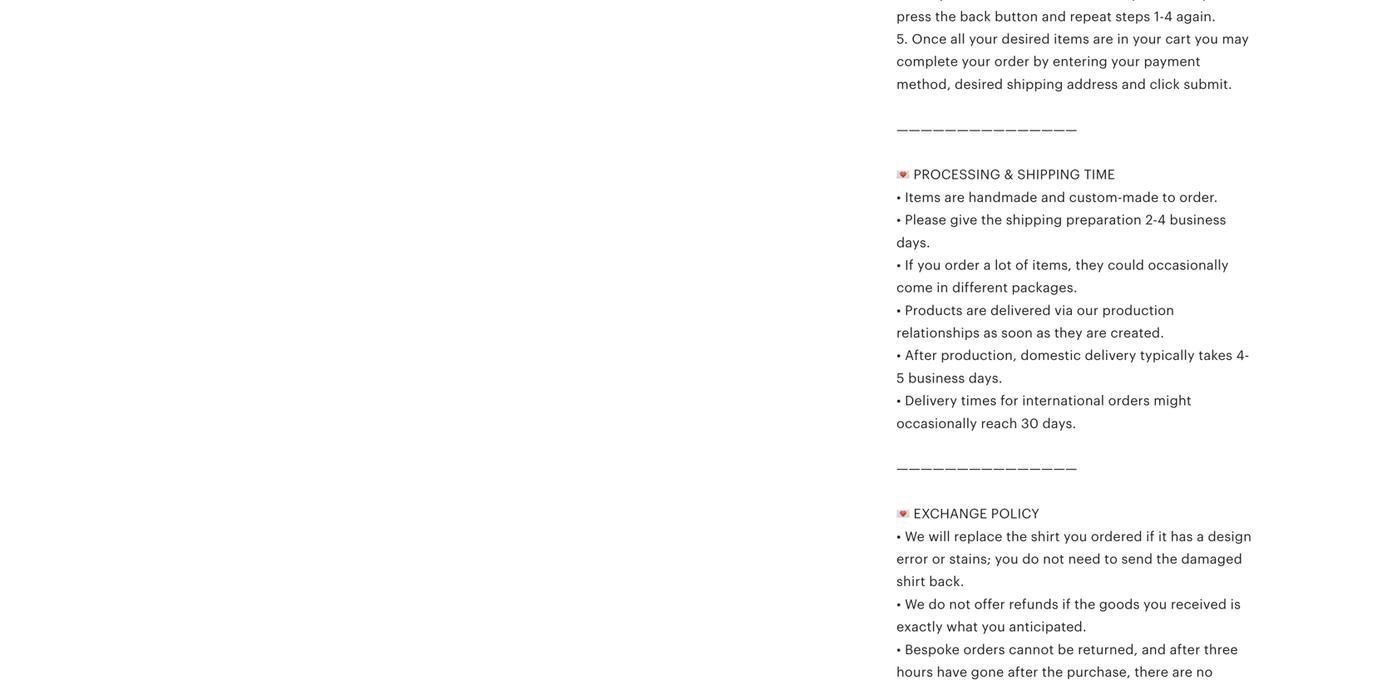 Task type: locate. For each thing, give the bounding box(es) containing it.
shirt
[[1032, 529, 1061, 544], [897, 575, 926, 590]]

1 horizontal spatial to
[[1163, 190, 1176, 205]]

desired up by
[[1002, 32, 1051, 47]]

shipping inside 💌 processing & shipping time • items are handmade and custom-made to order. • please give the shipping preparation 2-4 business days. • if you order a lot of items, they could occasionally come in different packages. • products are delivered via our production relationships as soon as they are created. • after production, domestic delivery typically takes 4- 5 business days. • delivery times for international orders might occasionally reach 30 days.
[[1007, 213, 1063, 228]]

days. down production,
[[969, 371, 1003, 386]]

could
[[1108, 258, 1145, 273]]

0 vertical spatial business
[[1170, 213, 1227, 228]]

we up the exactly
[[905, 597, 925, 612]]

occasionally down 4 at the right of page
[[1149, 258, 1230, 273]]

handmade
[[969, 190, 1038, 205]]

0 vertical spatial they
[[1076, 258, 1105, 273]]

orders
[[1109, 394, 1151, 409], [964, 643, 1006, 658]]

in
[[1118, 32, 1130, 47], [937, 281, 949, 296]]

damaged
[[1182, 552, 1243, 567]]

click
[[1150, 77, 1181, 92]]

a inside 💌 processing & shipping time • items are handmade and custom-made to order. • please give the shipping preparation 2-4 business days. • if you order a lot of items, they could occasionally come in different packages. • products are delivered via our production relationships as soon as they are created. • after production, domestic delivery typically takes 4- 5 business days. • delivery times for international orders might occasionally reach 30 days.
[[984, 258, 992, 273]]

1 horizontal spatial after
[[1170, 643, 1201, 658]]

entering
[[1053, 54, 1108, 69]]

• left items
[[897, 190, 902, 205]]

0 horizontal spatial as
[[984, 326, 998, 341]]

goods
[[1100, 597, 1141, 612]]

orders up gone
[[964, 643, 1006, 658]]

0 vertical spatial to
[[1163, 190, 1176, 205]]

back.
[[930, 575, 965, 590]]

1 vertical spatial and
[[1042, 190, 1066, 205]]

the left goods
[[1075, 597, 1096, 612]]

they left could
[[1076, 258, 1105, 273]]

2 ——————————————— from the top
[[897, 462, 1078, 477]]

0 vertical spatial ———————————————
[[897, 122, 1078, 137]]

and down shipping
[[1042, 190, 1066, 205]]

cart
[[1166, 32, 1192, 47]]

💌 for 💌 processing & shipping time • items are handmade and custom-made to order. • please give the shipping preparation 2-4 business days. • if you order a lot of items, they could occasionally come in different packages. • products are delivered via our production relationships as soon as they are created. • after production, domestic delivery typically takes 4- 5 business days. • delivery times for international orders might occasionally reach 30 days.
[[897, 167, 910, 182]]

0 horizontal spatial order
[[945, 258, 980, 273]]

0 horizontal spatial if
[[1063, 597, 1071, 612]]

occasionally down 'delivery'
[[897, 416, 978, 431]]

0 horizontal spatial shirt
[[897, 575, 926, 590]]

0 horizontal spatial occasionally
[[897, 416, 978, 431]]

we up error
[[905, 529, 925, 544]]

1 vertical spatial shipping
[[1007, 213, 1063, 228]]

1 as from the left
[[984, 326, 998, 341]]

2 vertical spatial days.
[[1043, 416, 1077, 431]]

1 vertical spatial order
[[945, 258, 980, 273]]

0 vertical spatial we
[[905, 529, 925, 544]]

1 horizontal spatial a
[[1197, 529, 1205, 544]]

days. down international
[[1043, 416, 1077, 431]]

a right has
[[1197, 529, 1205, 544]]

the inside 💌 processing & shipping time • items are handmade and custom-made to order. • please give the shipping preparation 2-4 business days. • if you order a lot of items, they could occasionally come in different packages. • products are delivered via our production relationships as soon as they are created. • after production, domestic delivery typically takes 4- 5 business days. • delivery times for international orders might occasionally reach 30 days.
[[982, 213, 1003, 228]]

• up error
[[897, 529, 902, 544]]

0 vertical spatial if
[[1147, 529, 1155, 544]]

shipping
[[1007, 77, 1064, 92], [1007, 213, 1063, 228]]

policy
[[992, 507, 1040, 522]]

your right "all"
[[970, 32, 999, 47]]

1 horizontal spatial business
[[1170, 213, 1227, 228]]

items,
[[1033, 258, 1073, 273]]

send
[[1122, 552, 1154, 567]]

offer
[[975, 597, 1006, 612]]

💌 inside 💌 exchange policy • we will replace the shirt you ordered if it has a design error or stains; you do not need to send the damaged shirt back. • we do not offer refunds if the goods you received is exactly what you anticipated. • bespoke orders cannot be returned, and after three hours have gone after the purchase, there are n
[[897, 507, 910, 522]]

three
[[1205, 643, 1239, 658]]

delivery
[[1086, 348, 1137, 363]]

5
[[897, 371, 905, 386]]

in right 'items'
[[1118, 32, 1130, 47]]

the down handmade
[[982, 213, 1003, 228]]

order left by
[[995, 54, 1030, 69]]

desired
[[1002, 32, 1051, 47], [955, 77, 1004, 92]]

💌 inside 💌 processing & shipping time • items are handmade and custom-made to order. • please give the shipping preparation 2-4 business days. • if you order a lot of items, they could occasionally come in different packages. • products are delivered via our production relationships as soon as they are created. • after production, domestic delivery typically takes 4- 5 business days. • delivery times for international orders might occasionally reach 30 days.
[[897, 167, 910, 182]]

occasionally
[[1149, 258, 1230, 273], [897, 416, 978, 431]]

5. once all your desired items are in your cart you may complete your order by entering your payment method, desired shipping address and click submit.
[[897, 32, 1250, 92]]

0 vertical spatial orders
[[1109, 394, 1151, 409]]

1 vertical spatial shirt
[[897, 575, 926, 590]]

order inside 💌 processing & shipping time • items are handmade and custom-made to order. • please give the shipping preparation 2-4 business days. • if you order a lot of items, they could occasionally come in different packages. • products are delivered via our production relationships as soon as they are created. • after production, domestic delivery typically takes 4- 5 business days. • delivery times for international orders might occasionally reach 30 days.
[[945, 258, 980, 273]]

1 horizontal spatial in
[[1118, 32, 1130, 47]]

desired down "all"
[[955, 77, 1004, 92]]

as up production,
[[984, 326, 998, 341]]

1 horizontal spatial as
[[1037, 326, 1051, 341]]

order up the different
[[945, 258, 980, 273]]

as
[[984, 326, 998, 341], [1037, 326, 1051, 341]]

1 vertical spatial 💌
[[897, 507, 910, 522]]

please
[[905, 213, 947, 228]]

created.
[[1111, 326, 1165, 341]]

0 vertical spatial not
[[1044, 552, 1065, 567]]

are
[[1094, 32, 1114, 47], [945, 190, 965, 205], [967, 303, 987, 318], [1087, 326, 1107, 341], [1173, 665, 1193, 680]]

and
[[1122, 77, 1147, 92], [1042, 190, 1066, 205], [1142, 643, 1167, 658]]

a left lot
[[984, 258, 992, 273]]

shirt down policy
[[1032, 529, 1061, 544]]

payment
[[1145, 54, 1201, 69]]

0 vertical spatial shirt
[[1032, 529, 1061, 544]]

and up there
[[1142, 643, 1167, 658]]

in up products
[[937, 281, 949, 296]]

days.
[[897, 235, 931, 250], [969, 371, 1003, 386], [1043, 416, 1077, 431]]

to inside 💌 exchange policy • we will replace the shirt you ordered if it has a design error or stains; you do not need to send the damaged shirt back. • we do not offer refunds if the goods you received is exactly what you anticipated. • bespoke orders cannot be returned, and after three hours have gone after the purchase, there are n
[[1105, 552, 1118, 567]]

not up what
[[950, 597, 971, 612]]

or
[[933, 552, 946, 567]]

1 horizontal spatial not
[[1044, 552, 1065, 567]]

business up 'delivery'
[[909, 371, 966, 386]]

exactly
[[897, 620, 943, 635]]

4-
[[1237, 348, 1250, 363]]

might
[[1154, 394, 1192, 409]]

• up the exactly
[[897, 597, 902, 612]]

orders left might
[[1109, 394, 1151, 409]]

after down cannot
[[1008, 665, 1039, 680]]

shipping down by
[[1007, 77, 1064, 92]]

a
[[984, 258, 992, 273], [1197, 529, 1205, 544]]

they down via
[[1055, 326, 1083, 341]]

and left click
[[1122, 77, 1147, 92]]

1 vertical spatial do
[[929, 597, 946, 612]]

as up domestic
[[1037, 326, 1051, 341]]

business down order.
[[1170, 213, 1227, 228]]

1 horizontal spatial if
[[1147, 529, 1155, 544]]

0 horizontal spatial a
[[984, 258, 992, 273]]

9 • from the top
[[897, 643, 902, 658]]

0 vertical spatial shipping
[[1007, 77, 1064, 92]]

8 • from the top
[[897, 597, 902, 612]]

0 vertical spatial a
[[984, 258, 992, 273]]

shipping down handmade
[[1007, 213, 1063, 228]]

in inside 💌 processing & shipping time • items are handmade and custom-made to order. • please give the shipping preparation 2-4 business days. • if you order a lot of items, they could occasionally come in different packages. • products are delivered via our production relationships as soon as they are created. • after production, domestic delivery typically takes 4- 5 business days. • delivery times for international orders might occasionally reach 30 days.
[[937, 281, 949, 296]]

if
[[1147, 529, 1155, 544], [1063, 597, 1071, 612]]

1 vertical spatial they
[[1055, 326, 1083, 341]]

• down 5
[[897, 394, 902, 409]]

1 vertical spatial not
[[950, 597, 971, 612]]

error
[[897, 552, 929, 567]]

1 vertical spatial we
[[905, 597, 925, 612]]

1 vertical spatial a
[[1197, 529, 1205, 544]]

💌 up items
[[897, 167, 910, 182]]

it
[[1159, 529, 1168, 544]]

your
[[970, 32, 999, 47], [1133, 32, 1162, 47], [962, 54, 991, 69], [1112, 54, 1141, 69]]

they
[[1076, 258, 1105, 273], [1055, 326, 1083, 341]]

do up refunds
[[1023, 552, 1040, 567]]

to
[[1163, 190, 1176, 205], [1105, 552, 1118, 567]]

shirt down error
[[897, 575, 926, 590]]

0 horizontal spatial to
[[1105, 552, 1118, 567]]

1 horizontal spatial occasionally
[[1149, 258, 1230, 273]]

to up 4 at the right of page
[[1163, 190, 1176, 205]]

• left if
[[897, 258, 902, 273]]

your up address
[[1112, 54, 1141, 69]]

1 💌 from the top
[[897, 167, 910, 182]]

1 vertical spatial desired
[[955, 77, 1004, 92]]

——————————————— up &
[[897, 122, 1078, 137]]

to down ordered
[[1105, 552, 1118, 567]]

1 horizontal spatial orders
[[1109, 394, 1151, 409]]

do down the back. on the right bottom of the page
[[929, 597, 946, 612]]

1 vertical spatial if
[[1063, 597, 1071, 612]]

are down our
[[1087, 326, 1107, 341]]

0 vertical spatial 💌
[[897, 167, 910, 182]]

• left after
[[897, 348, 902, 363]]

preparation
[[1067, 213, 1142, 228]]

0 vertical spatial order
[[995, 54, 1030, 69]]

2 💌 from the top
[[897, 507, 910, 522]]

4
[[1158, 213, 1167, 228]]

you right if
[[918, 258, 942, 273]]

1 vertical spatial occasionally
[[897, 416, 978, 431]]

not
[[1044, 552, 1065, 567], [950, 597, 971, 612]]

if left it
[[1147, 529, 1155, 544]]

exchange
[[914, 507, 988, 522]]

1 ——————————————— from the top
[[897, 122, 1078, 137]]

after
[[905, 348, 938, 363]]

2 vertical spatial and
[[1142, 643, 1167, 658]]

you right goods
[[1144, 597, 1168, 612]]

7 • from the top
[[897, 529, 902, 544]]

0 horizontal spatial not
[[950, 597, 971, 612]]

items
[[905, 190, 941, 205]]

4 • from the top
[[897, 303, 902, 318]]

have
[[937, 665, 968, 680]]

0 horizontal spatial in
[[937, 281, 949, 296]]

if up anticipated.
[[1063, 597, 1071, 612]]

2 we from the top
[[905, 597, 925, 612]]

not left need
[[1044, 552, 1065, 567]]

1 horizontal spatial shirt
[[1032, 529, 1061, 544]]

stains;
[[950, 552, 992, 567]]

1 horizontal spatial days.
[[969, 371, 1003, 386]]

there
[[1135, 665, 1169, 680]]

design
[[1209, 529, 1252, 544]]

1 vertical spatial after
[[1008, 665, 1039, 680]]

the
[[982, 213, 1003, 228], [1007, 529, 1028, 544], [1157, 552, 1178, 567], [1075, 597, 1096, 612], [1043, 665, 1064, 680]]

are down processing
[[945, 190, 965, 205]]

1 vertical spatial in
[[937, 281, 949, 296]]

💌 up error
[[897, 507, 910, 522]]

you inside 💌 processing & shipping time • items are handmade and custom-made to order. • please give the shipping preparation 2-4 business days. • if you order a lot of items, they could occasionally come in different packages. • products are delivered via our production relationships as soon as they are created. • after production, domestic delivery typically takes 4- 5 business days. • delivery times for international orders might occasionally reach 30 days.
[[918, 258, 942, 273]]

——————————————— down reach
[[897, 462, 1078, 477]]

• down come
[[897, 303, 902, 318]]

you up need
[[1064, 529, 1088, 544]]

days. up if
[[897, 235, 931, 250]]

1 vertical spatial ———————————————
[[897, 462, 1078, 477]]

0 vertical spatial in
[[1118, 32, 1130, 47]]

• left please
[[897, 213, 902, 228]]

you right cart
[[1195, 32, 1219, 47]]

1 vertical spatial orders
[[964, 643, 1006, 658]]

your left cart
[[1133, 32, 1162, 47]]

are right 'items'
[[1094, 32, 1114, 47]]

1 • from the top
[[897, 190, 902, 205]]

orders inside 💌 processing & shipping time • items are handmade and custom-made to order. • please give the shipping preparation 2-4 business days. • if you order a lot of items, they could occasionally come in different packages. • products are delivered via our production relationships as soon as they are created. • after production, domestic delivery typically takes 4- 5 business days. • delivery times for international orders might occasionally reach 30 days.
[[1109, 394, 1151, 409]]

products
[[905, 303, 963, 318]]

will
[[929, 529, 951, 544]]

you
[[1195, 32, 1219, 47], [918, 258, 942, 273], [1064, 529, 1088, 544], [996, 552, 1019, 567], [1144, 597, 1168, 612], [982, 620, 1006, 635]]

• up the hours
[[897, 643, 902, 658]]

purchase,
[[1067, 665, 1132, 680]]

1 horizontal spatial order
[[995, 54, 1030, 69]]

are right there
[[1173, 665, 1193, 680]]

delivered
[[991, 303, 1052, 318]]

after left three
[[1170, 643, 1201, 658]]

0 horizontal spatial business
[[909, 371, 966, 386]]

do
[[1023, 552, 1040, 567], [929, 597, 946, 612]]

a inside 💌 exchange policy • we will replace the shirt you ordered if it has a design error or stains; you do not need to send the damaged shirt back. • we do not offer refunds if the goods you received is exactly what you anticipated. • bespoke orders cannot be returned, and after three hours have gone after the purchase, there are n
[[1197, 529, 1205, 544]]

1 vertical spatial to
[[1105, 552, 1118, 567]]

0 horizontal spatial after
[[1008, 665, 1039, 680]]

times
[[962, 394, 997, 409]]

&
[[1005, 167, 1014, 182]]

0 horizontal spatial orders
[[964, 643, 1006, 658]]

0 horizontal spatial days.
[[897, 235, 931, 250]]

the down policy
[[1007, 529, 1028, 544]]

after
[[1170, 643, 1201, 658], [1008, 665, 1039, 680]]

30
[[1022, 416, 1039, 431]]

0 vertical spatial and
[[1122, 77, 1147, 92]]

0 vertical spatial do
[[1023, 552, 1040, 567]]

5 • from the top
[[897, 348, 902, 363]]

typically
[[1141, 348, 1196, 363]]



Task type: vqa. For each thing, say whether or not it's contained in the screenshot.
'not'
yes



Task type: describe. For each thing, give the bounding box(es) containing it.
replace
[[955, 529, 1003, 544]]

are down the different
[[967, 303, 987, 318]]

you inside 5. once all your desired items are in your cart you may complete your order by entering your payment method, desired shipping address and click submit.
[[1195, 32, 1219, 47]]

what
[[947, 620, 979, 635]]

via
[[1055, 303, 1074, 318]]

submit.
[[1184, 77, 1233, 92]]

2 • from the top
[[897, 213, 902, 228]]

items
[[1054, 32, 1090, 47]]

lot
[[995, 258, 1012, 273]]

in inside 5. once all your desired items are in your cart you may complete your order by entering your payment method, desired shipping address and click submit.
[[1118, 32, 1130, 47]]

once
[[912, 32, 947, 47]]

reach
[[981, 416, 1018, 431]]

1 we from the top
[[905, 529, 925, 544]]

💌 for 💌 exchange policy • we will replace the shirt you ordered if it has a design error or stains; you do not need to send the damaged shirt back. • we do not offer refunds if the goods you received is exactly what you anticipated. • bespoke orders cannot be returned, and after three hours have gone after the purchase, there are n
[[897, 507, 910, 522]]

ordered
[[1092, 529, 1143, 544]]

1 horizontal spatial do
[[1023, 552, 1040, 567]]

0 vertical spatial days.
[[897, 235, 931, 250]]

all
[[951, 32, 966, 47]]

if
[[905, 258, 914, 273]]

0 vertical spatial occasionally
[[1149, 258, 1230, 273]]

the down the be
[[1043, 665, 1064, 680]]

you down replace
[[996, 552, 1019, 567]]

packages.
[[1012, 281, 1078, 296]]

come
[[897, 281, 934, 296]]

shipping
[[1018, 167, 1081, 182]]

order.
[[1180, 190, 1219, 205]]

0 horizontal spatial do
[[929, 597, 946, 612]]

are inside 5. once all your desired items are in your cart you may complete your order by entering your payment method, desired shipping address and click submit.
[[1094, 32, 1114, 47]]

order inside 5. once all your desired items are in your cart you may complete your order by entering your payment method, desired shipping address and click submit.
[[995, 54, 1030, 69]]

returned,
[[1079, 643, 1139, 658]]

1 vertical spatial days.
[[969, 371, 1003, 386]]

relationships
[[897, 326, 980, 341]]

domestic
[[1021, 348, 1082, 363]]

different
[[953, 281, 1009, 296]]

by
[[1034, 54, 1050, 69]]

2-
[[1146, 213, 1158, 228]]

the down it
[[1157, 552, 1178, 567]]

and inside 5. once all your desired items are in your cart you may complete your order by entering your payment method, desired shipping address and click submit.
[[1122, 77, 1147, 92]]

you down offer
[[982, 620, 1006, 635]]

💌 exchange policy • we will replace the shirt you ordered if it has a design error or stains; you do not need to send the damaged shirt back. • we do not offer refunds if the goods you received is exactly what you anticipated. • bespoke orders cannot be returned, and after three hours have gone after the purchase, there are n
[[897, 507, 1252, 686]]

and inside 💌 exchange policy • we will replace the shirt you ordered if it has a design error or stains; you do not need to send the damaged shirt back. • we do not offer refunds if the goods you received is exactly what you anticipated. • bespoke orders cannot be returned, and after three hours have gone after the purchase, there are n
[[1142, 643, 1167, 658]]

may
[[1223, 32, 1250, 47]]

our
[[1077, 303, 1099, 318]]

2 horizontal spatial days.
[[1043, 416, 1077, 431]]

0 vertical spatial desired
[[1002, 32, 1051, 47]]

delivery
[[905, 394, 958, 409]]

complete
[[897, 54, 959, 69]]

shipping inside 5. once all your desired items are in your cart you may complete your order by entering your payment method, desired shipping address and click submit.
[[1007, 77, 1064, 92]]

gone
[[972, 665, 1005, 680]]

has
[[1171, 529, 1194, 544]]

give
[[951, 213, 978, 228]]

0 vertical spatial after
[[1170, 643, 1201, 658]]

and inside 💌 processing & shipping time • items are handmade and custom-made to order. • please give the shipping preparation 2-4 business days. • if you order a lot of items, they could occasionally come in different packages. • products are delivered via our production relationships as soon as they are created. • after production, domestic delivery typically takes 4- 5 business days. • delivery times for international orders might occasionally reach 30 days.
[[1042, 190, 1066, 205]]

anticipated.
[[1010, 620, 1087, 635]]

international
[[1023, 394, 1105, 409]]

production,
[[941, 348, 1018, 363]]

processing
[[914, 167, 1001, 182]]

method,
[[897, 77, 952, 92]]

bespoke
[[905, 643, 960, 658]]

received
[[1172, 597, 1228, 612]]

are inside 💌 exchange policy • we will replace the shirt you ordered if it has a design error or stains; you do not need to send the damaged shirt back. • we do not offer refunds if the goods you received is exactly what you anticipated. • bespoke orders cannot be returned, and after three hours have gone after the purchase, there are n
[[1173, 665, 1193, 680]]

cannot
[[1009, 643, 1055, 658]]

💌 processing & shipping time • items are handmade and custom-made to order. • please give the shipping preparation 2-4 business days. • if you order a lot of items, they could occasionally come in different packages. • products are delivered via our production relationships as soon as they are created. • after production, domestic delivery typically takes 4- 5 business days. • delivery times for international orders might occasionally reach 30 days.
[[897, 167, 1250, 431]]

need
[[1069, 552, 1101, 567]]

of
[[1016, 258, 1029, 273]]

3 • from the top
[[897, 258, 902, 273]]

soon
[[1002, 326, 1034, 341]]

5.
[[897, 32, 909, 47]]

time
[[1085, 167, 1116, 182]]

2 as from the left
[[1037, 326, 1051, 341]]

to inside 💌 processing & shipping time • items are handmade and custom-made to order. • please give the shipping preparation 2-4 business days. • if you order a lot of items, they could occasionally come in different packages. • products are delivered via our production relationships as soon as they are created. • after production, domestic delivery typically takes 4- 5 business days. • delivery times for international orders might occasionally reach 30 days.
[[1163, 190, 1176, 205]]

made
[[1123, 190, 1159, 205]]

takes
[[1199, 348, 1233, 363]]

for
[[1001, 394, 1019, 409]]

6 • from the top
[[897, 394, 902, 409]]

your down "all"
[[962, 54, 991, 69]]

address
[[1068, 77, 1119, 92]]

hours
[[897, 665, 934, 680]]

orders inside 💌 exchange policy • we will replace the shirt you ordered if it has a design error or stains; you do not need to send the damaged shirt back. • we do not offer refunds if the goods you received is exactly what you anticipated. • bespoke orders cannot be returned, and after three hours have gone after the purchase, there are n
[[964, 643, 1006, 658]]

production
[[1103, 303, 1175, 318]]

1 vertical spatial business
[[909, 371, 966, 386]]

is
[[1231, 597, 1242, 612]]

custom-
[[1070, 190, 1123, 205]]

be
[[1058, 643, 1075, 658]]

refunds
[[1010, 597, 1059, 612]]



